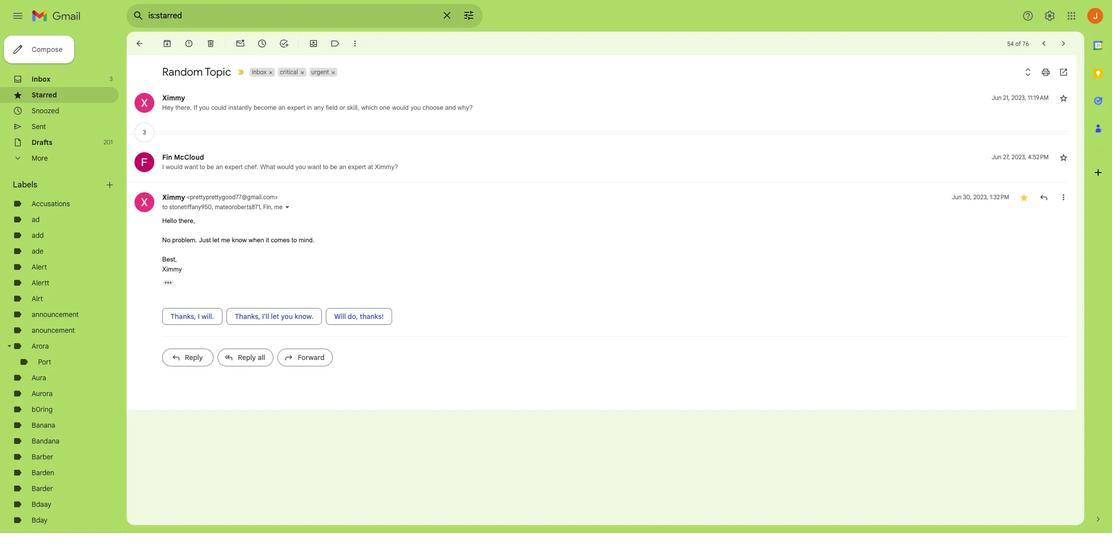 Task type: locate. For each thing, give the bounding box(es) containing it.
201
[[104, 139, 113, 146]]

3 inside labels navigation
[[110, 75, 113, 83]]

banana link
[[32, 421, 55, 430]]

know.
[[295, 312, 314, 321]]

list containing ximmy
[[127, 83, 1069, 375]]

not starred checkbox for ximmy
[[1059, 93, 1069, 103]]

1 vertical spatial jun
[[992, 153, 1002, 161]]

2 vertical spatial ximmy
[[162, 265, 182, 273]]

0 horizontal spatial ,
[[212, 203, 214, 211]]

banana
[[32, 421, 55, 430]]

ximmy up hey
[[162, 94, 185, 102]]

2023, for fin mccloud
[[1012, 153, 1027, 161]]

which
[[361, 104, 378, 111]]

hey
[[162, 104, 174, 111]]

1 horizontal spatial i
[[198, 312, 200, 321]]

not starred checkbox right 4:52 pm
[[1059, 152, 1069, 162]]

1 vertical spatial there,
[[179, 217, 195, 225]]

0 vertical spatial not starred checkbox
[[1059, 93, 1069, 103]]

>
[[275, 193, 278, 201]]

would right what
[[277, 163, 294, 171]]

drafts
[[32, 138, 53, 147]]

expert left in
[[287, 104, 305, 111]]

jun left 27,
[[992, 153, 1002, 161]]

2 vertical spatial 2023,
[[974, 193, 989, 201]]

thanks, left i'll
[[235, 312, 260, 321]]

thanks, for thanks, i'll let you know.
[[235, 312, 260, 321]]

alrt
[[32, 294, 43, 303]]

would down fin mccloud
[[166, 163, 183, 171]]

inbox inside labels navigation
[[32, 75, 50, 84]]

inbox down snooze image
[[252, 68, 267, 76]]

1 horizontal spatial be
[[330, 163, 337, 171]]

comes
[[271, 237, 290, 244]]

0 horizontal spatial reply
[[185, 353, 203, 362]]

1 horizontal spatial reply
[[238, 353, 256, 362]]

drafts link
[[32, 138, 53, 147]]

reply all link
[[218, 349, 274, 367]]

1 vertical spatial not starred image
[[1059, 152, 1069, 162]]

thanks, left will. at the left bottom of page
[[171, 312, 196, 321]]

clear search image
[[437, 5, 457, 25]]

1 vertical spatial me
[[221, 237, 230, 244]]

if
[[194, 104, 197, 111]]

2 ximmy from the top
[[162, 193, 185, 202]]

i'll
[[262, 312, 269, 321]]

me left know
[[221, 237, 230, 244]]

inbox up starred link
[[32, 75, 50, 84]]

2023,
[[1012, 94, 1027, 101], [1012, 153, 1027, 161], [974, 193, 989, 201]]

random
[[162, 65, 203, 79]]

2023, right the "30,"
[[974, 193, 989, 201]]

reply all
[[238, 353, 265, 362]]

me
[[274, 203, 283, 211], [221, 237, 230, 244]]

2023, inside jun 27, 2023, 4:52 pm cell
[[1012, 153, 1027, 161]]

not starred checkbox for fin mccloud
[[1059, 152, 1069, 162]]

fin left show details image
[[263, 203, 271, 211]]

all
[[258, 353, 265, 362]]

there, for hello
[[179, 217, 195, 225]]

1 vertical spatial 3
[[143, 129, 146, 136]]

1 be from the left
[[207, 163, 214, 171]]

ximmy
[[162, 94, 185, 102], [162, 193, 185, 202], [162, 265, 182, 273]]

you left know.
[[281, 312, 293, 321]]

0 horizontal spatial thanks,
[[171, 312, 196, 321]]

port
[[38, 358, 51, 367]]

expert left chef.
[[225, 163, 243, 171]]

ximmy left the <
[[162, 193, 185, 202]]

1 horizontal spatial inbox
[[252, 68, 267, 76]]

any
[[314, 104, 324, 111]]

i
[[162, 163, 164, 171], [198, 312, 200, 321]]

2023, right 27,
[[1012, 153, 1027, 161]]

2 not starred checkbox from the top
[[1059, 152, 1069, 162]]

know
[[232, 237, 247, 244]]

an
[[278, 104, 286, 111], [216, 163, 223, 171], [339, 163, 346, 171]]

let right i'll
[[271, 312, 279, 321]]

you left choose at left
[[411, 104, 421, 111]]

thanks, for thanks, i will.
[[171, 312, 196, 321]]

bandana
[[32, 437, 59, 446]]

0 vertical spatial ximmy
[[162, 94, 185, 102]]

not starred image right 4:52 pm
[[1059, 152, 1069, 162]]

jun inside jun 21, 2023, 11:19 am cell
[[992, 94, 1002, 101]]

ade
[[32, 247, 43, 256]]

ximmy down best,
[[162, 265, 182, 273]]

be up ximmy < prettyprettygood77@gmail.com > on the top left
[[207, 163, 214, 171]]

starred image
[[1020, 192, 1030, 202]]

snoozed
[[32, 106, 59, 115]]

jun 27, 2023, 4:52 pm
[[992, 153, 1049, 161]]

2023, right "21,"
[[1012, 94, 1027, 101]]

i left will. at the left bottom of page
[[198, 312, 200, 321]]

stonetiffany950
[[169, 203, 212, 211]]

there,
[[176, 104, 192, 111], [179, 217, 195, 225]]

snooze image
[[257, 39, 267, 48]]

1 not starred image from the top
[[1059, 93, 1069, 103]]

0 vertical spatial me
[[274, 203, 283, 211]]

alert
[[32, 263, 47, 272]]

hello
[[162, 217, 177, 225]]

jun inside jun 27, 2023, 4:52 pm cell
[[992, 153, 1002, 161]]

search mail image
[[130, 7, 147, 25]]

reply down thanks, i will. button
[[185, 353, 203, 362]]

inbox inside inbox button
[[252, 68, 267, 76]]

0 horizontal spatial me
[[221, 237, 230, 244]]

1 not starred checkbox from the top
[[1059, 93, 1069, 103]]

there, down stonetiffany950
[[179, 217, 195, 225]]

21,
[[1004, 94, 1011, 101]]

,
[[212, 203, 214, 211], [260, 203, 262, 211], [271, 203, 273, 211]]

not starred checkbox right 11:19 am
[[1059, 93, 1069, 103]]

1 vertical spatial i
[[198, 312, 200, 321]]

an left at
[[339, 163, 346, 171]]

2 reply from the left
[[238, 353, 256, 362]]

move to inbox image
[[309, 39, 319, 48]]

2 want from the left
[[308, 163, 321, 171]]

not starred image for fin mccloud
[[1059, 152, 1069, 162]]

when
[[249, 237, 264, 244]]

starred
[[32, 91, 57, 99]]

not starred image right 11:19 am
[[1059, 93, 1069, 103]]

one
[[380, 104, 390, 111]]

1 thanks, from the left
[[171, 312, 196, 321]]

anouncement
[[32, 326, 75, 335]]

an right become
[[278, 104, 286, 111]]

2 , from the left
[[260, 203, 262, 211]]

sent
[[32, 122, 46, 131]]

0 vertical spatial there,
[[176, 104, 192, 111]]

2023, inside jun 21, 2023, 11:19 am cell
[[1012, 94, 1027, 101]]

support image
[[1023, 10, 1035, 22]]

0 vertical spatial jun
[[992, 94, 1002, 101]]

would
[[392, 104, 409, 111], [166, 163, 183, 171], [277, 163, 294, 171]]

0 horizontal spatial want
[[184, 163, 198, 171]]

list
[[127, 83, 1069, 375]]

let right "just"
[[213, 237, 219, 244]]

older image
[[1059, 39, 1069, 48]]

jun for fin mccloud
[[992, 153, 1002, 161]]

there, left if
[[176, 104, 192, 111]]

0 horizontal spatial 3
[[110, 75, 113, 83]]

reply for reply all
[[238, 353, 256, 362]]

1 vertical spatial fin
[[263, 203, 271, 211]]

0 vertical spatial not starred image
[[1059, 93, 1069, 103]]

1 vertical spatial not starred checkbox
[[1059, 152, 1069, 162]]

0 vertical spatial let
[[213, 237, 219, 244]]

4:52 pm
[[1029, 153, 1049, 161]]

labels image
[[331, 39, 340, 48]]

aura
[[32, 374, 46, 382]]

compose
[[32, 45, 63, 54]]

to up "hello"
[[162, 203, 168, 211]]

jun 21, 2023, 11:19 am cell
[[992, 93, 1049, 103]]

reply left all
[[238, 353, 256, 362]]

critical
[[280, 68, 298, 76]]

fin
[[162, 153, 172, 162], [263, 203, 271, 211]]

3 ximmy from the top
[[162, 265, 182, 273]]

fin left mccloud
[[162, 153, 172, 162]]

jun left the "30,"
[[952, 193, 962, 201]]

best, ximmy
[[162, 256, 182, 273]]

could
[[211, 104, 227, 111]]

1 horizontal spatial 3
[[143, 129, 146, 136]]

0 vertical spatial i
[[162, 163, 164, 171]]

1 horizontal spatial thanks,
[[235, 312, 260, 321]]

you right if
[[199, 104, 209, 111]]

1 horizontal spatial ,
[[260, 203, 262, 211]]

jun left "21,"
[[992, 94, 1002, 101]]

main menu image
[[12, 10, 24, 22]]

random topic
[[162, 65, 231, 79]]

reply for reply
[[185, 353, 203, 362]]

alert link
[[32, 263, 47, 272]]

will do, thanks!
[[334, 312, 384, 321]]

you inside button
[[281, 312, 293, 321]]

1 vertical spatial let
[[271, 312, 279, 321]]

0 vertical spatial 2023,
[[1012, 94, 1027, 101]]

jun
[[992, 94, 1002, 101], [992, 153, 1002, 161], [952, 193, 962, 201]]

0 horizontal spatial be
[[207, 163, 214, 171]]

i down fin mccloud
[[162, 163, 164, 171]]

1 horizontal spatial let
[[271, 312, 279, 321]]

1 , from the left
[[212, 203, 214, 211]]

choose
[[423, 104, 444, 111]]

0 horizontal spatial inbox
[[32, 75, 50, 84]]

inbox
[[252, 68, 267, 76], [32, 75, 50, 84]]

be left at
[[330, 163, 337, 171]]

an up ximmy < prettyprettygood77@gmail.com > on the top left
[[216, 163, 223, 171]]

2 thanks, from the left
[[235, 312, 260, 321]]

None search field
[[127, 4, 483, 28]]

let
[[213, 237, 219, 244], [271, 312, 279, 321]]

2 not starred image from the top
[[1059, 152, 1069, 162]]

1 ximmy from the top
[[162, 94, 185, 102]]

not starred image
[[1059, 93, 1069, 103], [1059, 152, 1069, 162]]

show details image
[[285, 204, 291, 210]]

thanks!
[[360, 312, 384, 321]]

prettyprettygood77@gmail.com
[[190, 193, 275, 201]]

do,
[[348, 312, 358, 321]]

3
[[110, 75, 113, 83], [143, 129, 146, 136]]

ximmy for ximmy < prettyprettygood77@gmail.com >
[[162, 193, 185, 202]]

aurora link
[[32, 389, 53, 398]]

to left 'mind.' in the top left of the page
[[292, 237, 297, 244]]

want down mccloud
[[184, 163, 198, 171]]

barden link
[[32, 469, 54, 477]]

b0ring
[[32, 405, 53, 414]]

labels
[[13, 180, 37, 190]]

0 vertical spatial 3
[[110, 75, 113, 83]]

1 horizontal spatial me
[[274, 203, 283, 211]]

30,
[[964, 193, 972, 201]]

snoozed link
[[32, 106, 59, 115]]

expert left at
[[348, 163, 366, 171]]

announcement
[[32, 310, 79, 319]]

Not starred checkbox
[[1059, 93, 1069, 103], [1059, 152, 1069, 162]]

1 reply from the left
[[185, 353, 203, 362]]

2 horizontal spatial ,
[[271, 203, 273, 211]]

just
[[199, 237, 211, 244]]

let inside button
[[271, 312, 279, 321]]

1 horizontal spatial expert
[[287, 104, 305, 111]]

2 vertical spatial jun
[[952, 193, 962, 201]]

1 horizontal spatial want
[[308, 163, 321, 171]]

add to tasks image
[[279, 39, 289, 48]]

want right what
[[308, 163, 321, 171]]

1 vertical spatial 2023,
[[1012, 153, 1027, 161]]

tab list
[[1085, 32, 1113, 498]]

0 horizontal spatial fin
[[162, 153, 172, 162]]

1 vertical spatial ximmy
[[162, 193, 185, 202]]

would right one
[[392, 104, 409, 111]]

gmail image
[[32, 6, 86, 26]]

me left show details image
[[274, 203, 283, 211]]

problem.
[[172, 237, 197, 244]]

thanks,
[[171, 312, 196, 321], [235, 312, 260, 321]]

1:32 pm
[[990, 193, 1010, 201]]

you right what
[[296, 163, 306, 171]]



Task type: vqa. For each thing, say whether or not it's contained in the screenshot.
the 2023, within the Jun 21, 2023, 11:19 AM cell
yes



Task type: describe. For each thing, give the bounding box(es) containing it.
skill,
[[347, 104, 360, 111]]

more
[[32, 154, 48, 163]]

settings image
[[1044, 10, 1056, 22]]

i would want to be an expert chef. what would you want to be an expert at ximmy?
[[162, 163, 398, 171]]

1 horizontal spatial fin
[[263, 203, 271, 211]]

accusations
[[32, 199, 70, 208]]

2023, inside jun 30, 2023, 1:32 pm cell
[[974, 193, 989, 201]]

0 vertical spatial fin
[[162, 153, 172, 162]]

port link
[[38, 358, 51, 367]]

27,
[[1004, 153, 1011, 161]]

1 horizontal spatial an
[[278, 104, 286, 111]]

topic
[[205, 65, 231, 79]]

arora
[[32, 342, 49, 351]]

show trimmed content image
[[162, 280, 174, 285]]

11:19 am
[[1028, 94, 1049, 101]]

announcement link
[[32, 310, 79, 319]]

arora link
[[32, 342, 49, 351]]

add
[[32, 231, 44, 240]]

compose button
[[4, 36, 74, 63]]

fin mccloud
[[162, 153, 204, 162]]

urgent
[[311, 68, 329, 76]]

best,
[[162, 256, 177, 263]]

to stonetiffany950 , mateoroberts871 , fin , me
[[162, 203, 283, 211]]

bdaay
[[32, 500, 51, 509]]

54
[[1008, 40, 1015, 47]]

thanks, i'll let you know.
[[235, 312, 314, 321]]

newer image
[[1040, 39, 1049, 48]]

in
[[307, 104, 312, 111]]

mccloud
[[174, 153, 204, 162]]

to down mccloud
[[200, 163, 205, 171]]

inbox button
[[250, 68, 268, 77]]

why?
[[458, 104, 473, 111]]

not starred image for ximmy
[[1059, 93, 1069, 103]]

0 horizontal spatial i
[[162, 163, 164, 171]]

3 , from the left
[[271, 203, 273, 211]]

chef.
[[245, 163, 258, 171]]

b0ring link
[[32, 405, 53, 414]]

will
[[334, 312, 346, 321]]

forward link
[[278, 349, 333, 367]]

delete image
[[206, 39, 216, 48]]

aurora
[[32, 389, 53, 398]]

ximmy cell
[[162, 193, 278, 202]]

and
[[445, 104, 456, 111]]

3 inside dropdown button
[[143, 129, 146, 136]]

more image
[[350, 39, 360, 48]]

of
[[1016, 40, 1022, 47]]

Search mail text field
[[148, 11, 435, 21]]

add link
[[32, 231, 44, 240]]

barder
[[32, 484, 53, 493]]

Starred checkbox
[[1020, 192, 1030, 202]]

inbox for inbox button on the top
[[252, 68, 267, 76]]

ade link
[[32, 247, 43, 256]]

barber
[[32, 453, 53, 462]]

report spam image
[[184, 39, 194, 48]]

sent link
[[32, 122, 46, 131]]

alertt link
[[32, 279, 49, 287]]

inbox link
[[32, 75, 50, 84]]

or
[[340, 104, 345, 111]]

thanks, i will.
[[171, 312, 214, 321]]

76
[[1023, 40, 1030, 47]]

ximmy for ximmy
[[162, 94, 185, 102]]

ad
[[32, 215, 40, 224]]

bandana link
[[32, 437, 59, 446]]

labels heading
[[13, 180, 105, 190]]

barder link
[[32, 484, 53, 493]]

barden
[[32, 469, 54, 477]]

ad link
[[32, 215, 40, 224]]

i inside button
[[198, 312, 200, 321]]

archive image
[[162, 39, 172, 48]]

2 horizontal spatial would
[[392, 104, 409, 111]]

1 want from the left
[[184, 163, 198, 171]]

0 horizontal spatial expert
[[225, 163, 243, 171]]

will do, thanks! button
[[326, 308, 392, 325]]

critical button
[[278, 68, 299, 77]]

back to starred image
[[135, 39, 144, 48]]

ximmy?
[[375, 163, 398, 171]]

0 horizontal spatial an
[[216, 163, 223, 171]]

it
[[266, 237, 269, 244]]

jun for ximmy
[[992, 94, 1002, 101]]

ximmy < prettyprettygood77@gmail.com >
[[162, 193, 278, 202]]

2023, for ximmy
[[1012, 94, 1027, 101]]

54 of 76
[[1008, 40, 1030, 47]]

bdaay link
[[32, 500, 51, 509]]

no
[[162, 237, 171, 244]]

there, for hey
[[176, 104, 192, 111]]

hey there, if you could instantly become an expert in any field or skill, which one would you choose and why?
[[162, 104, 473, 111]]

forward
[[298, 353, 325, 362]]

become
[[254, 104, 277, 111]]

thanks, i'll let you know. button
[[227, 308, 322, 325]]

accusations link
[[32, 199, 70, 208]]

jun 30, 2023, 1:32 pm
[[952, 193, 1010, 201]]

2 be from the left
[[330, 163, 337, 171]]

urgent button
[[310, 68, 330, 77]]

starred link
[[32, 91, 57, 99]]

labels navigation
[[0, 32, 127, 533]]

jun 30, 2023, 1:32 pm cell
[[952, 192, 1010, 202]]

anouncement link
[[32, 326, 75, 335]]

2 horizontal spatial expert
[[348, 163, 366, 171]]

instantly
[[228, 104, 252, 111]]

0 horizontal spatial would
[[166, 163, 183, 171]]

2 horizontal spatial an
[[339, 163, 346, 171]]

mind.
[[299, 237, 315, 244]]

alertt
[[32, 279, 49, 287]]

jun inside jun 30, 2023, 1:32 pm cell
[[952, 193, 962, 201]]

mateoroberts871
[[215, 203, 260, 211]]

inbox for inbox link at top
[[32, 75, 50, 84]]

1 horizontal spatial would
[[277, 163, 294, 171]]

more button
[[0, 150, 119, 166]]

jun 27, 2023, 4:52 pm cell
[[992, 152, 1049, 162]]

0 horizontal spatial let
[[213, 237, 219, 244]]

reply link
[[162, 349, 214, 367]]

3 button
[[135, 123, 154, 142]]

advanced search options image
[[459, 5, 479, 25]]

to left at
[[323, 163, 329, 171]]

jun 21, 2023, 11:19 am
[[992, 94, 1049, 101]]



